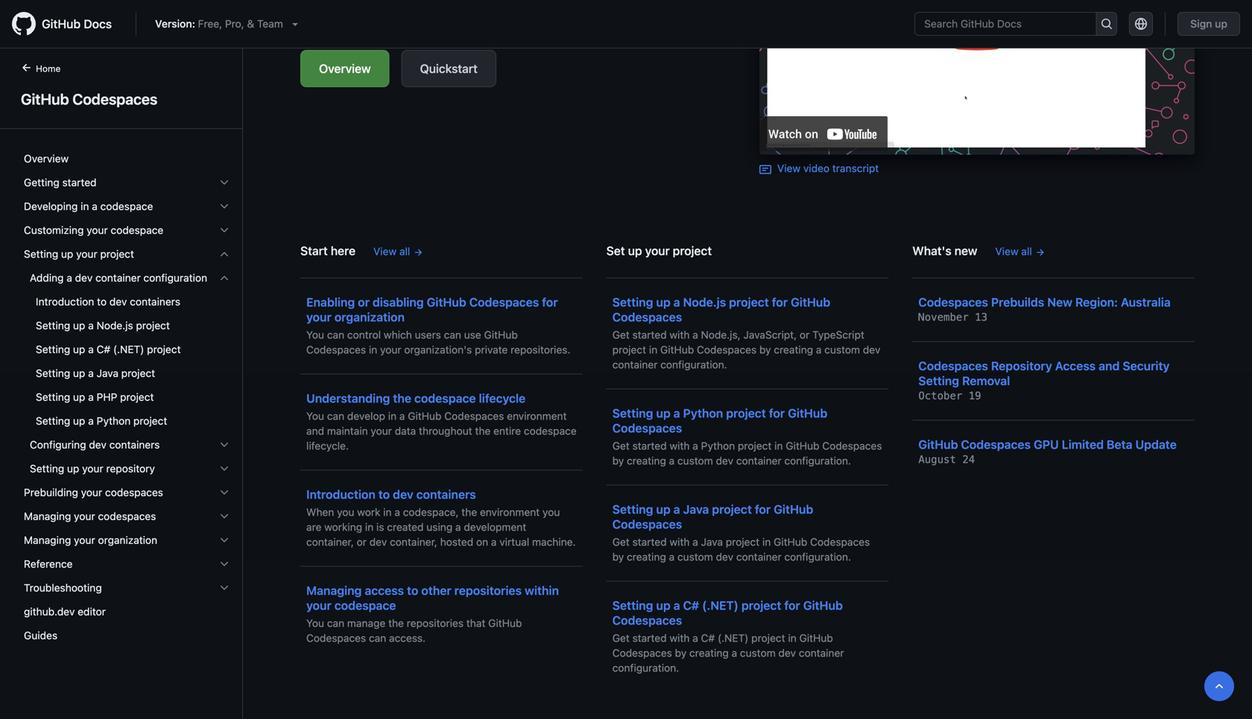 Task type: describe. For each thing, give the bounding box(es) containing it.
view video transcript link
[[760, 162, 879, 175]]

2 container, from the left
[[390, 536, 437, 548]]

github inside managing access to other repositories within your codespace you can manage the repositories that github codespaces can access.
[[488, 617, 522, 630]]

are
[[306, 521, 322, 533]]

codespace right entire
[[524, 425, 577, 437]]

your inside managing access to other repositories within your codespace you can manage the repositories that github codespaces can access.
[[306, 599, 332, 613]]

transcript
[[833, 162, 879, 174]]

with for python
[[670, 440, 690, 452]]

understanding the codespace lifecycle you can develop in a github codespaces environment and maintain your data throughout the entire codespace lifecycle.
[[306, 391, 577, 452]]

pro,
[[225, 18, 244, 30]]

scroll to top image
[[1214, 681, 1225, 692]]

(.net) for setting up a c# (.net) project for github codespaces get started with a c# (.net) project in github codespaces by creating a custom dev container configuration.
[[702, 599, 739, 613]]

github inside "link"
[[42, 17, 81, 31]]

customizing your codespace button
[[18, 218, 236, 242]]

setting up a c# (.net) project for github codespaces get started with a c# (.net) project in github codespaces by creating a custom dev container configuration.
[[612, 599, 844, 674]]

other
[[421, 584, 452, 598]]

set
[[607, 244, 625, 258]]

to for introduction to dev containers when you work in a codespace, the environment you are working in is created using a development container, or dev container, hosted on a virtual machine.
[[379, 488, 390, 502]]

codespaces for managing your codespaces
[[98, 510, 156, 523]]

1 vertical spatial overview link
[[18, 147, 236, 171]]

in inside understanding the codespace lifecycle you can develop in a github codespaces environment and maintain your data throughout the entire codespace lifecycle.
[[388, 410, 397, 422]]

2 vertical spatial java
[[701, 536, 723, 548]]

get for setting up a node.js project for github codespaces
[[612, 329, 630, 341]]

container inside setting up a python project for github codespaces get started with a python project in github codespaces by creating a custom dev container configuration.
[[736, 455, 782, 467]]

sc 9kayk9 0 image for managing your codespaces
[[218, 511, 230, 523]]

2 vertical spatial c#
[[701, 632, 715, 644]]

repository
[[106, 463, 155, 475]]

creating inside setting up a c# (.net) project for github codespaces get started with a c# (.net) project in github codespaces by creating a custom dev container configuration.
[[690, 647, 729, 659]]

github inside github codespaces gpu limited beta update august 24
[[919, 438, 958, 452]]

custom inside the setting up a node.js project for github codespaces get started with a node.js, javascript, or typescript project in github codespaces by creating a custom dev container configuration.
[[825, 344, 860, 356]]

view all link for start here
[[373, 244, 423, 259]]

troubleshooting
[[24, 582, 102, 594]]

sc 9kayk9 0 image for your
[[218, 248, 230, 260]]

containers for introduction to dev containers
[[130, 296, 180, 308]]

prebuilds
[[991, 295, 1045, 309]]

organization inside managing your organization dropdown button
[[98, 534, 157, 546]]

1 container, from the left
[[306, 536, 354, 548]]

adding a dev container configuration element containing introduction to dev containers
[[12, 290, 242, 433]]

github.dev
[[24, 606, 75, 618]]

that
[[466, 617, 486, 630]]

up for setting up a python project
[[73, 415, 85, 427]]

custom inside setting up a python project for github codespaces get started with a python project in github codespaces by creating a custom dev container configuration.
[[678, 455, 713, 467]]

with for node.js
[[670, 329, 690, 341]]

java for setting up a java project for github codespaces get started with a java project in github codespaces by creating a custom dev container configuration.
[[683, 502, 709, 517]]

get inside setting up a c# (.net) project for github codespaces get started with a c# (.net) project in github codespaces by creating a custom dev container configuration.
[[612, 632, 630, 644]]

up for setting up a java project
[[73, 367, 85, 379]]

within
[[525, 584, 559, 598]]

home link
[[15, 62, 84, 77]]

managing for to
[[306, 584, 362, 598]]

repository
[[991, 359, 1052, 373]]

or inside introduction to dev containers when you work in a codespace, the environment you are working in is created using a development container, or dev container, hosted on a virtual machine.
[[357, 536, 367, 548]]

you inside understanding the codespace lifecycle you can develop in a github codespaces environment and maintain your data throughout the entire codespace lifecycle.
[[306, 410, 324, 422]]

setting up your project
[[24, 248, 134, 260]]

2 vertical spatial (.net)
[[718, 632, 749, 644]]

up for setting up a c# (.net) project
[[73, 343, 85, 356]]

started inside setting up a c# (.net) project for github codespaces get started with a c# (.net) project in github codespaces by creating a custom dev container configuration.
[[633, 632, 667, 644]]

view all for start here
[[373, 245, 410, 258]]

node.js,
[[701, 329, 741, 341]]

configuring dev containers
[[30, 439, 160, 451]]

setting up a java project for github codespaces get started with a java project in github codespaces by creating a custom dev container configuration.
[[612, 502, 870, 563]]

introduction for introduction to dev containers when you work in a codespace, the environment you are working in is created using a development container, or dev container, hosted on a virtual machine.
[[306, 488, 376, 502]]

github codespaces
[[21, 90, 158, 108]]

configuration. inside setting up a python project for github codespaces get started with a python project in github codespaces by creating a custom dev container configuration.
[[784, 455, 851, 467]]

up for setting up a node.js project
[[73, 319, 85, 332]]

in inside dropdown button
[[81, 200, 89, 212]]

up for setting up a node.js project for github codespaces get started with a node.js, javascript, or typescript project in github codespaces by creating a custom dev container configuration.
[[656, 295, 671, 309]]

editor
[[78, 606, 106, 618]]

github.dev editor
[[24, 606, 106, 618]]

sc 9kayk9 0 image inside reference dropdown button
[[218, 558, 230, 570]]

1 horizontal spatial view
[[777, 162, 801, 174]]

customizing
[[24, 224, 84, 236]]

start here
[[300, 244, 356, 258]]

august
[[919, 454, 956, 466]]

docs
[[84, 17, 112, 31]]

which
[[384, 329, 412, 341]]

to inside managing access to other repositories within your codespace you can manage the repositories that github codespaces can access.
[[407, 584, 418, 598]]

organization's
[[404, 344, 472, 356]]

october 19 element
[[919, 390, 981, 402]]

environment for lifecycle
[[507, 410, 567, 422]]

environment for containers
[[480, 506, 540, 518]]

started for setting up a python project for github codespaces
[[633, 440, 667, 452]]

your inside setting up your project dropdown button
[[76, 248, 97, 260]]

new
[[955, 244, 978, 258]]

private
[[475, 344, 508, 356]]

up for setting up your repository
[[67, 463, 79, 475]]

or inside enabling or disabling github codespaces for your organization you can control which users can use github codespaces in your organization's private repositories.
[[358, 295, 370, 309]]

enabling or disabling github codespaces for your organization you can control which users can use github codespaces in your organization's private repositories.
[[306, 295, 571, 356]]

setting for setting up your repository
[[30, 463, 64, 475]]

setting up a node.js project for github codespaces get started with a node.js, javascript, or typescript project in github codespaces by creating a custom dev container configuration.
[[612, 295, 881, 371]]

codespace inside managing access to other repositories within your codespace you can manage the repositories that github codespaces can access.
[[335, 599, 396, 613]]

sc 9kayk9 0 image for dev
[[218, 272, 230, 284]]

can down manage
[[369, 632, 386, 644]]

up for setting up a java project for github codespaces get started with a java project in github codespaces by creating a custom dev container configuration.
[[656, 502, 671, 517]]

with for java
[[670, 536, 690, 548]]

setting up a python project
[[36, 415, 167, 427]]

lifecycle.
[[306, 440, 349, 452]]

setting up your project element containing adding a dev container configuration
[[12, 266, 242, 481]]

started inside getting started dropdown button
[[62, 176, 97, 189]]

august 24 element
[[919, 454, 975, 466]]

typescript
[[813, 329, 865, 341]]

update
[[1136, 438, 1177, 452]]

reference
[[24, 558, 73, 570]]

1 horizontal spatial overview link
[[300, 50, 390, 87]]

sc 9kayk9 0 image for developing in a codespace
[[218, 201, 230, 212]]

home
[[36, 63, 61, 74]]

get for setting up a python project for github codespaces
[[612, 440, 630, 452]]

up for sign up
[[1215, 18, 1228, 30]]

october
[[919, 390, 963, 402]]

created
[[387, 521, 424, 533]]

prebuilding your codespaces button
[[18, 481, 236, 505]]

github docs
[[42, 17, 112, 31]]

limited
[[1062, 438, 1104, 452]]

1 you from the left
[[337, 506, 354, 518]]

view all for what's new
[[995, 245, 1032, 258]]

setting for setting up a node.js project for github codespaces get started with a node.js, javascript, or typescript project in github codespaces by creating a custom dev container configuration.
[[612, 295, 653, 309]]

guides
[[24, 630, 57, 642]]

setting for setting up a python project for github codespaces get started with a python project in github codespaces by creating a custom dev container configuration.
[[612, 406, 653, 420]]

managing your organization button
[[18, 529, 236, 552]]

control
[[347, 329, 381, 341]]

codespaces for prebuilding your codespaces
[[105, 486, 163, 499]]

your inside understanding the codespace lifecycle you can develop in a github codespaces environment and maintain your data throughout the entire codespace lifecycle.
[[371, 425, 392, 437]]

all for new
[[1022, 245, 1032, 258]]

node.js for setting up a node.js project for github codespaces get started with a node.js, javascript, or typescript project in github codespaces by creating a custom dev container configuration.
[[683, 295, 726, 309]]

removal
[[962, 374, 1010, 388]]

codespaces prebuilds new region: australia november 13
[[919, 295, 1171, 324]]

set up your project
[[607, 244, 712, 258]]

and inside codespaces repository access and security setting removal october 19
[[1099, 359, 1120, 373]]

to for introduction to dev containers
[[97, 296, 107, 308]]

your inside customizing your codespace "dropdown button"
[[87, 224, 108, 236]]

setting for setting up a c# (.net) project
[[36, 343, 70, 356]]

or inside the setting up a node.js project for github codespaces get started with a node.js, javascript, or typescript project in github codespaces by creating a custom dev container configuration.
[[800, 329, 810, 341]]

your inside managing your codespaces dropdown button
[[74, 510, 95, 523]]

2 you from the left
[[543, 506, 560, 518]]

the inside managing access to other repositories within your codespace you can manage the repositories that github codespaces can access.
[[388, 617, 404, 630]]

sign up
[[1191, 18, 1228, 30]]

java for setting up a java project
[[97, 367, 118, 379]]

dev inside setting up a python project for github codespaces get started with a python project in github codespaces by creating a custom dev container configuration.
[[716, 455, 734, 467]]

entire
[[494, 425, 521, 437]]

github.dev editor link
[[18, 600, 236, 624]]

custom inside setting up a c# (.net) project for github codespaces get started with a c# (.net) project in github codespaces by creating a custom dev container configuration.
[[740, 647, 776, 659]]

github docs link
[[12, 12, 124, 36]]

what's new
[[913, 244, 978, 258]]

understanding
[[306, 391, 390, 406]]

codespaces repository access and security setting removal october 19
[[919, 359, 1170, 402]]

setting up a python project link
[[18, 409, 236, 433]]

for for setting up a python project for github codespaces
[[769, 406, 785, 420]]

hosted
[[440, 536, 473, 548]]

24
[[963, 454, 975, 466]]

use
[[464, 329, 481, 341]]

and inside understanding the codespace lifecycle you can develop in a github codespaces environment and maintain your data throughout the entire codespace lifecycle.
[[306, 425, 324, 437]]

dev inside setting up a c# (.net) project for github codespaces get started with a c# (.net) project in github codespaces by creating a custom dev container configuration.
[[779, 647, 796, 659]]

view for enabling or disabling github codespaces for your organization
[[373, 245, 397, 258]]

can left control
[[327, 329, 344, 341]]

setting for setting up a node.js project
[[36, 319, 70, 332]]

virtual
[[500, 536, 529, 548]]

your inside prebuilding your codespaces dropdown button
[[81, 486, 102, 499]]

up for set up your project
[[628, 244, 642, 258]]

gpu
[[1034, 438, 1059, 452]]

november
[[919, 311, 969, 324]]

codespaces inside managing access to other repositories within your codespace you can manage the repositories that github codespaces can access.
[[306, 632, 366, 644]]

on
[[476, 536, 488, 548]]

up for setting up a c# (.net) project for github codespaces get started with a c# (.net) project in github codespaces by creating a custom dev container configuration.
[[656, 599, 671, 613]]

security
[[1123, 359, 1170, 373]]

node.js for setting up a node.js project
[[97, 319, 133, 332]]

setting up your project element containing setting up your project
[[12, 242, 242, 481]]

for inside setting up a c# (.net) project for github codespaces get started with a c# (.net) project in github codespaces by creating a custom dev container configuration.
[[784, 599, 800, 613]]

version: free, pro, & team
[[155, 18, 283, 30]]

australia
[[1121, 295, 1171, 309]]

in inside setting up a python project for github codespaces get started with a python project in github codespaces by creating a custom dev container configuration.
[[775, 440, 783, 452]]

sc 9kayk9 0 image for customizing your codespace
[[218, 224, 230, 236]]

custom inside setting up a java project for github codespaces get started with a java project in github codespaces by creating a custom dev container configuration.
[[678, 551, 713, 563]]

up for setting up a python project for github codespaces get started with a python project in github codespaces by creating a custom dev container configuration.
[[656, 406, 671, 420]]

managing for codespaces
[[24, 510, 71, 523]]

started for setting up a java project for github codespaces
[[633, 536, 667, 548]]

view video transcript
[[777, 162, 879, 174]]

setting for setting up a php project
[[36, 391, 70, 403]]

dev inside setting up a java project for github codespaces get started with a java project in github codespaces by creating a custom dev container configuration.
[[716, 551, 734, 563]]

for for setting up a java project for github codespaces
[[755, 502, 771, 517]]

the left entire
[[475, 425, 491, 437]]

setting for setting up a java project for github codespaces get started with a java project in github codespaces by creating a custom dev container configuration.
[[612, 502, 653, 517]]

developing in a codespace
[[24, 200, 153, 212]]

configuration. inside setting up a c# (.net) project for github codespaces get started with a c# (.net) project in github codespaces by creating a custom dev container configuration.
[[612, 662, 679, 674]]

organization inside enabling or disabling github codespaces for your organization you can control which users can use github codespaces in your organization's private repositories.
[[335, 310, 405, 324]]

lifecycle
[[479, 391, 526, 406]]

container inside setting up a c# (.net) project for github codespaces get started with a c# (.net) project in github codespaces by creating a custom dev container configuration.
[[799, 647, 844, 659]]

the inside introduction to dev containers when you work in a codespace, the environment you are working in is created using a development container, or dev container, hosted on a virtual machine.
[[462, 506, 477, 518]]

beta
[[1107, 438, 1133, 452]]

by inside setting up a java project for github codespaces get started with a java project in github codespaces by creating a custom dev container configuration.
[[612, 551, 624, 563]]

adding a dev container configuration
[[30, 272, 207, 284]]

container inside the setting up a node.js project for github codespaces get started with a node.js, javascript, or typescript project in github codespaces by creating a custom dev container configuration.
[[612, 359, 658, 371]]

setting up a java project link
[[18, 362, 236, 385]]

codespace inside customizing your codespace "dropdown button"
[[111, 224, 163, 236]]

sc 9kayk9 0 image for setting up your repository
[[218, 463, 230, 475]]

triangle down image
[[289, 18, 301, 30]]

adding
[[30, 272, 64, 284]]



Task type: locate. For each thing, give the bounding box(es) containing it.
up inside setting up a python project for github codespaces get started with a python project in github codespaces by creating a custom dev container configuration.
[[656, 406, 671, 420]]

for inside the setting up a node.js project for github codespaces get started with a node.js, javascript, or typescript project in github codespaces by creating a custom dev container configuration.
[[772, 295, 788, 309]]

setting inside setting up a python project for github codespaces get started with a python project in github codespaces by creating a custom dev container configuration.
[[612, 406, 653, 420]]

containers inside introduction to dev containers when you work in a codespace, the environment you are working in is created using a development container, or dev container, hosted on a virtual machine.
[[416, 488, 476, 502]]

you for enabling or disabling github codespaces for your organization
[[306, 329, 324, 341]]

13
[[975, 311, 988, 324]]

0 horizontal spatial you
[[337, 506, 354, 518]]

setting for setting up your project
[[24, 248, 58, 260]]

1 vertical spatial you
[[306, 410, 324, 422]]

2 vertical spatial managing
[[306, 584, 362, 598]]

sc 9kayk9 0 image for getting started
[[218, 177, 230, 189]]

github
[[42, 17, 81, 31], [21, 90, 69, 108], [427, 295, 466, 309], [791, 295, 831, 309], [484, 329, 518, 341], [660, 344, 694, 356], [788, 406, 828, 420], [408, 410, 442, 422], [919, 438, 958, 452], [786, 440, 820, 452], [774, 502, 813, 517], [774, 536, 808, 548], [803, 599, 843, 613], [488, 617, 522, 630], [799, 632, 833, 644]]

4 with from the top
[[670, 632, 690, 644]]

repositories up that
[[454, 584, 522, 598]]

using
[[427, 521, 453, 533]]

machine.
[[532, 536, 576, 548]]

configuring dev containers button
[[18, 433, 236, 457]]

codespaces down prebuilding your codespaces dropdown button
[[98, 510, 156, 523]]

is
[[376, 521, 384, 533]]

november 13 element
[[919, 311, 988, 324]]

overview link up the "developing in a codespace" dropdown button on the left top of page
[[18, 147, 236, 171]]

0 vertical spatial or
[[358, 295, 370, 309]]

0 vertical spatial c#
[[97, 343, 110, 356]]

0 vertical spatial environment
[[507, 410, 567, 422]]

sc 9kayk9 0 image inside setting up your repository dropdown button
[[218, 463, 230, 475]]

your inside managing your organization dropdown button
[[74, 534, 95, 546]]

container inside dropdown button
[[95, 272, 141, 284]]

sc 9kayk9 0 image for managing your organization
[[218, 534, 230, 546]]

codespace down the "developing in a codespace" dropdown button on the left top of page
[[111, 224, 163, 236]]

codespace,
[[403, 506, 459, 518]]

node.js
[[683, 295, 726, 309], [97, 319, 133, 332]]

0 vertical spatial overview link
[[300, 50, 390, 87]]

link image
[[760, 163, 772, 175]]

for for setting up a node.js project for github codespaces
[[772, 295, 788, 309]]

and up lifecycle.
[[306, 425, 324, 437]]

0 vertical spatial managing
[[24, 510, 71, 523]]

0 horizontal spatial node.js
[[97, 319, 133, 332]]

1 vertical spatial c#
[[683, 599, 699, 613]]

managing your codespaces button
[[18, 505, 236, 529]]

can left use
[[444, 329, 461, 341]]

setting for setting up a java project
[[36, 367, 70, 379]]

repositories up access.
[[407, 617, 464, 630]]

1 horizontal spatial and
[[1099, 359, 1120, 373]]

setting inside setting up a c# (.net) project for github codespaces get started with a c# (.net) project in github codespaces by creating a custom dev container configuration.
[[612, 599, 653, 613]]

1 vertical spatial java
[[683, 502, 709, 517]]

1 horizontal spatial organization
[[335, 310, 405, 324]]

managing your codespaces
[[24, 510, 156, 523]]

0 vertical spatial you
[[306, 329, 324, 341]]

developing in a codespace button
[[18, 195, 236, 218]]

1 horizontal spatial all
[[1022, 245, 1032, 258]]

environment
[[507, 410, 567, 422], [480, 506, 540, 518]]

creating inside setting up a java project for github codespaces get started with a java project in github codespaces by creating a custom dev container configuration.
[[627, 551, 666, 563]]

2 vertical spatial containers
[[416, 488, 476, 502]]

all up disabling
[[399, 245, 410, 258]]

all up prebuilds on the right of page
[[1022, 245, 1032, 258]]

setting inside setting up a java project for github codespaces get started with a java project in github codespaces by creating a custom dev container configuration.
[[612, 502, 653, 517]]

introduction to dev containers
[[36, 296, 180, 308]]

2 setting up your project element from the top
[[12, 266, 242, 481]]

4 sc 9kayk9 0 image from the top
[[218, 463, 230, 475]]

overview link
[[300, 50, 390, 87], [18, 147, 236, 171]]

setting up your project element
[[12, 242, 242, 481], [12, 266, 242, 481]]

up inside setting up a php project link
[[73, 391, 85, 403]]

0 horizontal spatial c#
[[97, 343, 110, 356]]

1 view all from the left
[[373, 245, 410, 258]]

1 horizontal spatial view all link
[[995, 244, 1045, 259]]

setting inside codespaces repository access and security setting removal october 19
[[919, 374, 959, 388]]

to inside introduction to dev containers when you work in a codespace, the environment you are working in is created using a development container, or dev container, hosted on a virtual machine.
[[379, 488, 390, 502]]

what's
[[913, 244, 952, 258]]

0 horizontal spatial view
[[373, 245, 397, 258]]

containers inside adding a dev container configuration element
[[130, 296, 180, 308]]

node.js inside adding a dev container configuration element
[[97, 319, 133, 332]]

sc 9kayk9 0 image inside getting started dropdown button
[[218, 177, 230, 189]]

work
[[357, 506, 380, 518]]

setting up a python project for github codespaces get started with a python project in github codespaces by creating a custom dev container configuration.
[[612, 406, 882, 467]]

or down working
[[357, 536, 367, 548]]

2 horizontal spatial to
[[407, 584, 418, 598]]

2 view all link from the left
[[995, 244, 1045, 259]]

version:
[[155, 18, 195, 30]]

region:
[[1076, 295, 1118, 309]]

1 get from the top
[[612, 329, 630, 341]]

c# inside github codespaces element
[[97, 343, 110, 356]]

maintain
[[327, 425, 368, 437]]

sc 9kayk9 0 image
[[218, 248, 230, 260], [218, 272, 230, 284], [218, 439, 230, 451], [218, 558, 230, 570], [218, 582, 230, 594]]

1 vertical spatial overview
[[24, 152, 69, 165]]

for
[[542, 295, 558, 309], [772, 295, 788, 309], [769, 406, 785, 420], [755, 502, 771, 517], [784, 599, 800, 613]]

0 vertical spatial java
[[97, 367, 118, 379]]

github codespaces gpu limited beta update august 24
[[919, 438, 1177, 466]]

you up 'machine.'
[[543, 506, 560, 518]]

0 vertical spatial node.js
[[683, 295, 726, 309]]

1 horizontal spatial view all
[[995, 245, 1032, 258]]

up inside setting up a java project for github codespaces get started with a java project in github codespaces by creating a custom dev container configuration.
[[656, 502, 671, 517]]

2 all from the left
[[1022, 245, 1032, 258]]

1 vertical spatial repositories
[[407, 617, 464, 630]]

codespaces inside the codespaces prebuilds new region: australia november 13
[[919, 295, 988, 309]]

python for setting up a python project for github codespaces get started with a python project in github codespaces by creating a custom dev container configuration.
[[683, 406, 723, 420]]

environment up entire
[[507, 410, 567, 422]]

view all right here
[[373, 245, 410, 258]]

&
[[247, 18, 254, 30]]

view right here
[[373, 245, 397, 258]]

container inside setting up a java project for github codespaces get started with a java project in github codespaces by creating a custom dev container configuration.
[[736, 551, 782, 563]]

(.net) inside adding a dev container configuration element
[[113, 343, 144, 356]]

1 horizontal spatial container,
[[390, 536, 437, 548]]

view all link for what's new
[[995, 244, 1045, 259]]

sc 9kayk9 0 image inside "adding a dev container configuration" dropdown button
[[218, 272, 230, 284]]

2 you from the top
[[306, 410, 324, 422]]

or up control
[[358, 295, 370, 309]]

get inside setting up a python project for github codespaces get started with a python project in github codespaces by creating a custom dev container configuration.
[[612, 440, 630, 452]]

1 setting up your project element from the top
[[12, 242, 242, 481]]

managing inside managing access to other repositories within your codespace you can manage the repositories that github codespaces can access.
[[306, 584, 362, 598]]

started inside setting up a python project for github codespaces get started with a python project in github codespaces by creating a custom dev container configuration.
[[633, 440, 667, 452]]

2 horizontal spatial c#
[[701, 632, 715, 644]]

codespaces inside github codespaces gpu limited beta update august 24
[[961, 438, 1031, 452]]

introduction inside github codespaces element
[[36, 296, 94, 308]]

6 sc 9kayk9 0 image from the top
[[218, 511, 230, 523]]

repositories.
[[511, 344, 571, 356]]

sc 9kayk9 0 image for prebuilding your codespaces
[[218, 487, 230, 499]]

view right new
[[995, 245, 1019, 258]]

up inside sign up link
[[1215, 18, 1228, 30]]

0 vertical spatial repositories
[[454, 584, 522, 598]]

prebuilding your codespaces
[[24, 486, 163, 499]]

to up "work"
[[379, 488, 390, 502]]

overview link down the triangle down icon
[[300, 50, 390, 87]]

dev inside the setting up a node.js project for github codespaces get started with a node.js, javascript, or typescript project in github codespaces by creating a custom dev container configuration.
[[863, 344, 881, 356]]

containers for introduction to dev containers when you work in a codespace, the environment you are working in is created using a development container, or dev container, hosted on a virtual machine.
[[416, 488, 476, 502]]

setting for setting up a c# (.net) project for github codespaces get started with a c# (.net) project in github codespaces by creating a custom dev container configuration.
[[612, 599, 653, 613]]

a inside understanding the codespace lifecycle you can develop in a github codespaces environment and maintain your data throughout the entire codespace lifecycle.
[[399, 410, 405, 422]]

2 vertical spatial you
[[306, 617, 324, 630]]

sc 9kayk9 0 image inside the troubleshooting dropdown button
[[218, 582, 230, 594]]

0 vertical spatial overview
[[319, 61, 371, 76]]

select language: current language is english image
[[1135, 18, 1147, 30]]

organization
[[335, 310, 405, 324], [98, 534, 157, 546]]

containers up codespace,
[[416, 488, 476, 502]]

7 sc 9kayk9 0 image from the top
[[218, 534, 230, 546]]

0 horizontal spatial and
[[306, 425, 324, 437]]

containers down configuration
[[130, 296, 180, 308]]

python inside setting up a python project link
[[97, 415, 131, 427]]

with inside setting up a c# (.net) project for github codespaces get started with a c# (.net) project in github codespaces by creating a custom dev container configuration.
[[670, 632, 690, 644]]

you for managing access to other repositories within your codespace
[[306, 617, 324, 630]]

for inside setting up a python project for github codespaces get started with a python project in github codespaces by creating a custom dev container configuration.
[[769, 406, 785, 420]]

repositories
[[454, 584, 522, 598], [407, 617, 464, 630]]

you
[[337, 506, 354, 518], [543, 506, 560, 518]]

2 sc 9kayk9 0 image from the top
[[218, 272, 230, 284]]

codespace down getting started dropdown button
[[100, 200, 153, 212]]

codespaces inside codespaces repository access and security setting removal october 19
[[919, 359, 988, 373]]

by inside setting up a c# (.net) project for github codespaces get started with a c# (.net) project in github codespaces by creating a custom dev container configuration.
[[675, 647, 687, 659]]

4 sc 9kayk9 0 image from the top
[[218, 558, 230, 570]]

codespace inside the "developing in a codespace" dropdown button
[[100, 200, 153, 212]]

environment up development
[[480, 506, 540, 518]]

3 get from the top
[[612, 536, 630, 548]]

guides link
[[18, 624, 236, 648]]

the up development
[[462, 506, 477, 518]]

1 vertical spatial and
[[306, 425, 324, 437]]

2 view all from the left
[[995, 245, 1032, 258]]

2 get from the top
[[612, 440, 630, 452]]

up inside setting up a java project link
[[73, 367, 85, 379]]

1 all from the left
[[399, 245, 410, 258]]

view all link up disabling
[[373, 244, 423, 259]]

sc 9kayk9 0 image inside the "developing in a codespace" dropdown button
[[218, 201, 230, 212]]

0 horizontal spatial container,
[[306, 536, 354, 548]]

environment inside understanding the codespace lifecycle you can develop in a github codespaces environment and maintain your data throughout the entire codespace lifecycle.
[[507, 410, 567, 422]]

codespace
[[100, 200, 153, 212], [111, 224, 163, 236], [414, 391, 476, 406], [524, 425, 577, 437], [335, 599, 396, 613]]

0 horizontal spatial to
[[97, 296, 107, 308]]

0 vertical spatial (.net)
[[113, 343, 144, 356]]

setting up a php project
[[36, 391, 154, 403]]

the
[[393, 391, 411, 406], [475, 425, 491, 437], [462, 506, 477, 518], [388, 617, 404, 630]]

with
[[670, 329, 690, 341], [670, 440, 690, 452], [670, 536, 690, 548], [670, 632, 690, 644]]

2 with from the top
[[670, 440, 690, 452]]

c# for setting up a c# (.net) project
[[97, 343, 110, 356]]

disabling
[[373, 295, 424, 309]]

up inside setting up a c# (.net) project for github codespaces get started with a c# (.net) project in github codespaces by creating a custom dev container configuration.
[[656, 599, 671, 613]]

codespace up manage
[[335, 599, 396, 613]]

get inside setting up a java project for github codespaces get started with a java project in github codespaces by creating a custom dev container configuration.
[[612, 536, 630, 548]]

introduction up the when
[[306, 488, 376, 502]]

codespaces
[[72, 90, 158, 108], [469, 295, 539, 309], [919, 295, 988, 309], [612, 310, 682, 324], [306, 344, 366, 356], [697, 344, 757, 356], [919, 359, 988, 373], [444, 410, 504, 422], [612, 421, 682, 435], [961, 438, 1031, 452], [822, 440, 882, 452], [612, 517, 682, 531], [810, 536, 870, 548], [612, 613, 682, 628], [306, 632, 366, 644], [612, 647, 672, 659]]

up for setting up a php project
[[73, 391, 85, 403]]

overview inside github codespaces element
[[24, 152, 69, 165]]

you up working
[[337, 506, 354, 518]]

node.js up node.js,
[[683, 295, 726, 309]]

5 sc 9kayk9 0 image from the top
[[218, 582, 230, 594]]

containers up repository at the bottom of the page
[[109, 439, 160, 451]]

container, down working
[[306, 536, 354, 548]]

adding a dev container configuration element containing adding a dev container configuration
[[12, 266, 242, 433]]

1 horizontal spatial you
[[543, 506, 560, 518]]

when
[[306, 506, 334, 518]]

1 vertical spatial to
[[379, 488, 390, 502]]

you down enabling at the left top of the page
[[306, 329, 324, 341]]

enabling
[[306, 295, 355, 309]]

1 vertical spatial environment
[[480, 506, 540, 518]]

github inside understanding the codespace lifecycle you can develop in a github codespaces environment and maintain your data throughout the entire codespace lifecycle.
[[408, 410, 442, 422]]

developing
[[24, 200, 78, 212]]

started
[[62, 176, 97, 189], [633, 329, 667, 341], [633, 440, 667, 452], [633, 536, 667, 548], [633, 632, 667, 644]]

managing for organization
[[24, 534, 71, 546]]

video
[[804, 162, 830, 174]]

setting up your repository button
[[18, 457, 236, 481]]

up inside setting up your project dropdown button
[[61, 248, 73, 260]]

introduction to dev containers link
[[18, 290, 236, 314]]

managing up reference
[[24, 534, 71, 546]]

1 vertical spatial (.net)
[[702, 599, 739, 613]]

view right link icon
[[777, 162, 801, 174]]

1 horizontal spatial introduction
[[306, 488, 376, 502]]

your inside setting up your repository dropdown button
[[82, 463, 103, 475]]

configuration. inside the setting up a node.js project for github codespaces get started with a node.js, javascript, or typescript project in github codespaces by creating a custom dev container configuration.
[[661, 359, 727, 371]]

you inside managing access to other repositories within your codespace you can manage the repositories that github codespaces can access.
[[306, 617, 324, 630]]

2 vertical spatial to
[[407, 584, 418, 598]]

view all link
[[373, 244, 423, 259], [995, 244, 1045, 259]]

search image
[[1101, 18, 1113, 30]]

node.js inside the setting up a node.js project for github codespaces get started with a node.js, javascript, or typescript project in github codespaces by creating a custom dev container configuration.
[[683, 295, 726, 309]]

started inside the setting up a node.js project for github codespaces get started with a node.js, javascript, or typescript project in github codespaces by creating a custom dev container configuration.
[[633, 329, 667, 341]]

1 vertical spatial introduction
[[306, 488, 376, 502]]

github codespaces element
[[0, 60, 243, 718]]

access
[[1055, 359, 1096, 373]]

by inside the setting up a node.js project for github codespaces get started with a node.js, javascript, or typescript project in github codespaces by creating a custom dev container configuration.
[[760, 344, 771, 356]]

overview
[[319, 61, 371, 76], [24, 152, 69, 165]]

0 vertical spatial codespaces
[[105, 486, 163, 499]]

codespaces inside understanding the codespace lifecycle you can develop in a github codespaces environment and maintain your data throughout the entire codespace lifecycle.
[[444, 410, 504, 422]]

codespaces
[[105, 486, 163, 499], [98, 510, 156, 523]]

1 with from the top
[[670, 329, 690, 341]]

up
[[1215, 18, 1228, 30], [628, 244, 642, 258], [61, 248, 73, 260], [656, 295, 671, 309], [73, 319, 85, 332], [73, 343, 85, 356], [73, 367, 85, 379], [73, 391, 85, 403], [656, 406, 671, 420], [73, 415, 85, 427], [67, 463, 79, 475], [656, 502, 671, 517], [656, 599, 671, 613]]

1 horizontal spatial c#
[[683, 599, 699, 613]]

started for setting up a node.js project for github codespaces
[[633, 329, 667, 341]]

in inside setting up a java project for github codespaces get started with a java project in github codespaces by creating a custom dev container configuration.
[[763, 536, 771, 548]]

1 vertical spatial or
[[800, 329, 810, 341]]

to left other
[[407, 584, 418, 598]]

containers inside dropdown button
[[109, 439, 160, 451]]

with inside setting up a python project for github codespaces get started with a python project in github codespaces by creating a custom dev container configuration.
[[670, 440, 690, 452]]

0 horizontal spatial view all
[[373, 245, 410, 258]]

can up maintain
[[327, 410, 344, 422]]

up inside setting up a c# (.net) project link
[[73, 343, 85, 356]]

development
[[464, 521, 526, 533]]

creating inside setting up a python project for github codespaces get started with a python project in github codespaces by creating a custom dev container configuration.
[[627, 455, 666, 467]]

1 vertical spatial codespaces
[[98, 510, 156, 523]]

a
[[92, 200, 98, 212], [67, 272, 72, 284], [674, 295, 680, 309], [88, 319, 94, 332], [693, 329, 698, 341], [88, 343, 94, 356], [816, 344, 822, 356], [88, 367, 94, 379], [88, 391, 94, 403], [674, 406, 680, 420], [399, 410, 405, 422], [88, 415, 94, 427], [693, 440, 698, 452], [669, 455, 675, 467], [674, 502, 680, 517], [395, 506, 400, 518], [455, 521, 461, 533], [491, 536, 497, 548], [693, 536, 698, 548], [669, 551, 675, 563], [674, 599, 680, 613], [693, 632, 698, 644], [732, 647, 737, 659]]

1 adding a dev container configuration element from the top
[[12, 266, 242, 433]]

None search field
[[915, 12, 1118, 36]]

team
[[257, 18, 283, 30]]

sc 9kayk9 0 image inside configuring dev containers dropdown button
[[218, 439, 230, 451]]

sc 9kayk9 0 image inside managing your organization dropdown button
[[218, 534, 230, 546]]

0 horizontal spatial all
[[399, 245, 410, 258]]

managing access to other repositories within your codespace you can manage the repositories that github codespaces can access.
[[306, 584, 559, 644]]

up inside setting up a node.js project link
[[73, 319, 85, 332]]

sc 9kayk9 0 image inside prebuilding your codespaces dropdown button
[[218, 487, 230, 499]]

sc 9kayk9 0 image for containers
[[218, 439, 230, 451]]

view all link up prebuilds on the right of page
[[995, 244, 1045, 259]]

project inside dropdown button
[[100, 248, 134, 260]]

1 you from the top
[[306, 329, 324, 341]]

1 vertical spatial node.js
[[97, 319, 133, 332]]

up for setting up your project
[[61, 248, 73, 260]]

configuration. inside setting up a java project for github codespaces get started with a java project in github codespaces by creating a custom dev container configuration.
[[784, 551, 851, 563]]

introduction down adding
[[36, 296, 94, 308]]

get inside the setting up a node.js project for github codespaces get started with a node.js, javascript, or typescript project in github codespaces by creating a custom dev container configuration.
[[612, 329, 630, 341]]

and right access
[[1099, 359, 1120, 373]]

1 vertical spatial containers
[[109, 439, 160, 451]]

2 sc 9kayk9 0 image from the top
[[218, 201, 230, 212]]

0 vertical spatial to
[[97, 296, 107, 308]]

codespace up 'throughout'
[[414, 391, 476, 406]]

1 horizontal spatial overview
[[319, 61, 371, 76]]

1 view all link from the left
[[373, 244, 423, 259]]

0 vertical spatial introduction
[[36, 296, 94, 308]]

1 vertical spatial organization
[[98, 534, 157, 546]]

or left "typescript"
[[800, 329, 810, 341]]

1 horizontal spatial node.js
[[683, 295, 726, 309]]

3 you from the top
[[306, 617, 324, 630]]

working
[[324, 521, 362, 533]]

0 horizontal spatial view all link
[[373, 244, 423, 259]]

new
[[1048, 295, 1073, 309]]

organization down managing your codespaces dropdown button
[[98, 534, 157, 546]]

5 sc 9kayk9 0 image from the top
[[218, 487, 230, 499]]

view for codespaces prebuilds new region: australia
[[995, 245, 1019, 258]]

and
[[1099, 359, 1120, 373], [306, 425, 324, 437]]

sc 9kayk9 0 image
[[218, 177, 230, 189], [218, 201, 230, 212], [218, 224, 230, 236], [218, 463, 230, 475], [218, 487, 230, 499], [218, 511, 230, 523], [218, 534, 230, 546]]

3 sc 9kayk9 0 image from the top
[[218, 224, 230, 236]]

configuration.
[[661, 359, 727, 371], [784, 455, 851, 467], [784, 551, 851, 563], [612, 662, 679, 674]]

container
[[95, 272, 141, 284], [612, 359, 658, 371], [736, 455, 782, 467], [736, 551, 782, 563], [799, 647, 844, 659]]

organization up control
[[335, 310, 405, 324]]

0 horizontal spatial introduction
[[36, 296, 94, 308]]

containers
[[130, 296, 180, 308], [109, 439, 160, 451], [416, 488, 476, 502]]

2 adding a dev container configuration element from the top
[[12, 290, 242, 433]]

view all right new
[[995, 245, 1032, 258]]

develop
[[347, 410, 385, 422]]

3 sc 9kayk9 0 image from the top
[[218, 439, 230, 451]]

1 sc 9kayk9 0 image from the top
[[218, 177, 230, 189]]

0 horizontal spatial organization
[[98, 534, 157, 546]]

node.js up setting up a c# (.net) project
[[97, 319, 133, 332]]

you up lifecycle.
[[306, 410, 324, 422]]

codespaces down repository at the bottom of the page
[[105, 486, 163, 499]]

container, down created at the bottom left of the page
[[390, 536, 437, 548]]

3 with from the top
[[670, 536, 690, 548]]

can left manage
[[327, 617, 344, 630]]

get for setting up a java project for github codespaces
[[612, 536, 630, 548]]

adding a dev container configuration element
[[12, 266, 242, 433], [12, 290, 242, 433]]

the up data
[[393, 391, 411, 406]]

creating inside the setting up a node.js project for github codespaces get started with a node.js, javascript, or typescript project in github codespaces by creating a custom dev container configuration.
[[774, 344, 813, 356]]

sc 9kayk9 0 image inside managing your codespaces dropdown button
[[218, 511, 230, 523]]

access.
[[389, 632, 426, 644]]

getting started
[[24, 176, 97, 189]]

0 vertical spatial containers
[[130, 296, 180, 308]]

container,
[[306, 536, 354, 548], [390, 536, 437, 548]]

setting up a c# (.net) project link
[[18, 338, 236, 362]]

to up setting up a node.js project on the left top of page
[[97, 296, 107, 308]]

to
[[97, 296, 107, 308], [379, 488, 390, 502], [407, 584, 418, 598]]

sc 9kayk9 0 image inside setting up your project dropdown button
[[218, 248, 230, 260]]

0 horizontal spatial overview
[[24, 152, 69, 165]]

managing
[[24, 510, 71, 523], [24, 534, 71, 546], [306, 584, 362, 598]]

Search GitHub Docs search field
[[916, 13, 1096, 35]]

for for enabling or disabling github codespaces for your organization
[[542, 295, 558, 309]]

(.net) for setting up a c# (.net) project
[[113, 343, 144, 356]]

2 vertical spatial or
[[357, 536, 367, 548]]

in inside the setting up a node.js project for github codespaces get started with a node.js, javascript, or typescript project in github codespaces by creating a custom dev container configuration.
[[649, 344, 658, 356]]

2 horizontal spatial view
[[995, 245, 1019, 258]]

the up access.
[[388, 617, 404, 630]]

c# for setting up a c# (.net) project for github codespaces get started with a c# (.net) project in github codespaces by creating a custom dev container configuration.
[[683, 599, 699, 613]]

in inside setting up a c# (.net) project for github codespaces get started with a c# (.net) project in github codespaces by creating a custom dev container configuration.
[[788, 632, 797, 644]]

configuration
[[143, 272, 207, 284]]

1 vertical spatial managing
[[24, 534, 71, 546]]

0 horizontal spatial overview link
[[18, 147, 236, 171]]

all for disabling
[[399, 245, 410, 258]]

can
[[327, 329, 344, 341], [444, 329, 461, 341], [327, 410, 344, 422], [327, 617, 344, 630], [369, 632, 386, 644]]

introduction for introduction to dev containers
[[36, 296, 94, 308]]

setting up a php project link
[[18, 385, 236, 409]]

java
[[97, 367, 118, 379], [683, 502, 709, 517], [701, 536, 723, 548]]

managing down "prebuilding" at the left of page
[[24, 510, 71, 523]]

by inside setting up a python project for github codespaces get started with a python project in github codespaces by creating a custom dev container configuration.
[[612, 455, 624, 467]]

in inside enabling or disabling github codespaces for your organization you can control which users can use github codespaces in your organization's private repositories.
[[369, 344, 377, 356]]

free,
[[198, 18, 222, 30]]

python for setting up a python project
[[97, 415, 131, 427]]

4 get from the top
[[612, 632, 630, 644]]

1 sc 9kayk9 0 image from the top
[[218, 248, 230, 260]]

can inside understanding the codespace lifecycle you can develop in a github codespaces environment and maintain your data throughout the entire codespace lifecycle.
[[327, 410, 344, 422]]

here
[[331, 244, 356, 258]]

manage
[[347, 617, 386, 630]]

setting for setting up a python project
[[36, 415, 70, 427]]

managing up manage
[[306, 584, 362, 598]]

you left manage
[[306, 617, 324, 630]]

1 horizontal spatial to
[[379, 488, 390, 502]]

0 vertical spatial and
[[1099, 359, 1120, 373]]

0 vertical spatial organization
[[335, 310, 405, 324]]

tooltip
[[1205, 672, 1234, 701]]



Task type: vqa. For each thing, say whether or not it's contained in the screenshot.


